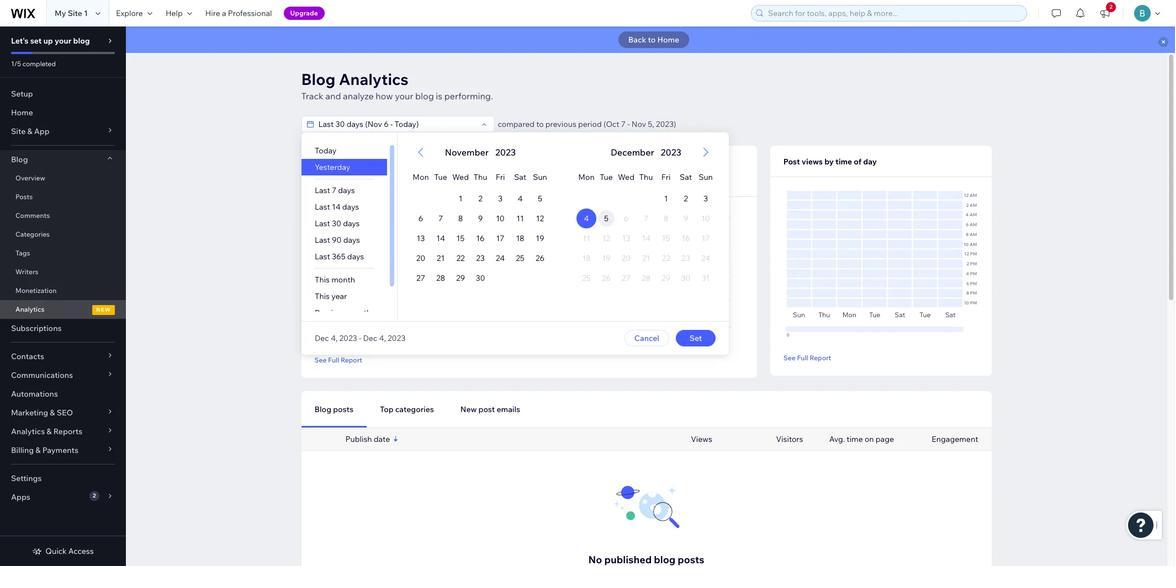 Task type: describe. For each thing, give the bounding box(es) containing it.
automations
[[11, 389, 58, 399]]

1/5
[[11, 60, 21, 68]]

0 inside post views 0
[[314, 170, 321, 183]]

row containing 27
[[411, 268, 550, 288]]

full for see full report "button" to the left
[[328, 356, 339, 364]]

overview
[[15, 174, 45, 182]]

21
[[436, 253, 444, 263]]

13
[[416, 234, 425, 244]]

categories link
[[0, 225, 126, 244]]

this for this month
[[314, 275, 329, 285]]

0 inside button
[[576, 170, 583, 183]]

blog inside popup button
[[11, 155, 28, 165]]

up
[[43, 36, 53, 46]]

subscriptions
[[11, 324, 62, 334]]

0 button
[[563, 146, 650, 197]]

18
[[516, 234, 524, 244]]

monetization link
[[0, 282, 126, 300]]

8
[[458, 214, 463, 224]]

wed for 7
[[452, 172, 469, 182]]

row group for grid containing november
[[397, 189, 563, 321]]

this for this year
[[314, 292, 329, 302]]

home link
[[0, 103, 126, 122]]

last for last 14 days
[[314, 202, 330, 212]]

3 for 7
[[498, 194, 502, 204]]

(oct
[[604, 119, 619, 129]]

back to home
[[628, 35, 679, 45]]

professional
[[228, 8, 272, 18]]

setup link
[[0, 84, 126, 103]]

mon tue wed thu for 7
[[412, 172, 487, 182]]

posts
[[15, 193, 33, 201]]

wed for 5
[[618, 172, 634, 182]]

billing & payments
[[11, 446, 78, 456]]

0 inside new subscribers 0
[[489, 170, 495, 183]]

post views by time of day
[[783, 157, 877, 167]]

blog inside blog analytics track and analyze how your blog is performing.
[[415, 91, 434, 102]]

month for this month
[[331, 275, 355, 285]]

0 vertical spatial 7
[[621, 119, 626, 129]]

analyze
[[343, 91, 374, 102]]

thu for 5
[[639, 172, 653, 182]]

monday, december 4, 2023 cell
[[576, 209, 596, 229]]

4 inside cell
[[584, 214, 589, 224]]

views for by
[[802, 157, 823, 167]]

posts
[[333, 405, 353, 415]]

cancel
[[634, 334, 659, 343]]

analytics & reports
[[11, 427, 82, 437]]

see full report for rightmost see full report "button"
[[783, 354, 831, 362]]

15
[[456, 234, 464, 244]]

day
[[863, 157, 877, 167]]

mon for 7
[[412, 172, 429, 182]]

communications button
[[0, 366, 126, 385]]

november
[[445, 147, 488, 158]]

automations link
[[0, 385, 126, 404]]

categories
[[15, 230, 50, 239]]

top categories button
[[367, 392, 447, 428]]

2 button
[[1093, 0, 1117, 27]]

1 for 5
[[664, 194, 668, 204]]

analytics for analytics
[[15, 305, 44, 314]]

5 inside row
[[604, 214, 608, 224]]

last for last 365 days
[[314, 252, 330, 262]]

subscriptions link
[[0, 319, 126, 338]]

days for last 90 days
[[343, 235, 360, 245]]

period
[[578, 119, 602, 129]]

2 inside button
[[1109, 3, 1113, 10]]

analytics inside blog analytics track and analyze how your blog is performing.
[[339, 70, 409, 89]]

date
[[374, 435, 390, 445]]

previous month
[[314, 308, 371, 318]]

my
[[55, 8, 66, 18]]

tue for 7
[[434, 172, 447, 182]]

1/5 completed
[[11, 60, 56, 68]]

0 horizontal spatial see full report button
[[314, 355, 362, 365]]

compared
[[498, 119, 535, 129]]

completed
[[23, 60, 56, 68]]

last 7 days
[[314, 186, 355, 195]]

365
[[332, 252, 345, 262]]

new subscribers 0
[[489, 159, 550, 183]]

new post emails button
[[447, 392, 533, 428]]

and
[[325, 91, 341, 102]]

0 vertical spatial 4
[[517, 194, 522, 204]]

your inside blog analytics track and analyze how your blog is performing.
[[395, 91, 413, 102]]

new
[[96, 306, 111, 314]]

previous
[[545, 119, 576, 129]]

mon for 5
[[578, 172, 594, 182]]

sat for 5
[[679, 172, 692, 182]]

comments link
[[0, 207, 126, 225]]

9
[[478, 214, 483, 224]]

0 horizontal spatial 1
[[84, 8, 88, 18]]

writers
[[15, 268, 38, 276]]

post
[[478, 405, 495, 415]]

contacts button
[[0, 347, 126, 366]]

5,
[[648, 119, 654, 129]]

month for previous month
[[347, 308, 371, 318]]

on
[[865, 435, 874, 445]]

back to home button
[[618, 31, 689, 48]]

report for rightmost see full report "button"
[[810, 354, 831, 362]]

1 vertical spatial time
[[847, 435, 863, 445]]

year
[[331, 292, 347, 302]]

2023)
[[656, 119, 676, 129]]

see full report for see full report "button" to the left
[[314, 356, 362, 364]]

set
[[30, 36, 42, 46]]

thu for 7
[[473, 172, 487, 182]]

this month
[[314, 275, 355, 285]]

cancel button
[[624, 330, 669, 347]]

blog posts button
[[301, 392, 367, 428]]

2 4, from the left
[[379, 334, 386, 343]]

7 inside row
[[438, 214, 443, 224]]

fri for 7
[[495, 172, 505, 182]]

blog button
[[0, 150, 126, 169]]

12
[[536, 214, 544, 224]]

22
[[456, 253, 464, 263]]

row containing 6
[[411, 209, 550, 229]]

avg.
[[829, 435, 845, 445]]

marketing & seo button
[[0, 404, 126, 422]]

row containing 4
[[576, 209, 715, 229]]

today
[[314, 146, 336, 156]]

last for last 30 days
[[314, 219, 330, 229]]

site & app
[[11, 126, 49, 136]]

sidebar element
[[0, 27, 126, 567]]

tue for 5
[[600, 172, 613, 182]]

posts link
[[0, 188, 126, 207]]

dec 4, 2023 - dec 4, 2023
[[314, 334, 405, 343]]

mon tue wed thu for 5
[[578, 172, 653, 182]]

1 dec from the left
[[314, 334, 329, 343]]

marketing
[[11, 408, 48, 418]]

access
[[68, 547, 94, 557]]

14 inside row
[[436, 234, 445, 244]]

yesterday
[[314, 162, 350, 172]]

post for by
[[783, 157, 800, 167]]

30 inside 'list box'
[[332, 219, 341, 229]]

1 horizontal spatial -
[[627, 119, 630, 129]]

comments
[[15, 211, 50, 220]]

publish date
[[345, 435, 390, 445]]

analytics & reports button
[[0, 422, 126, 441]]

hire a professional
[[205, 8, 272, 18]]

see for see full report "button" to the left
[[314, 356, 327, 364]]

app
[[34, 126, 49, 136]]

overview link
[[0, 169, 126, 188]]

to for back
[[648, 35, 656, 45]]



Task type: locate. For each thing, give the bounding box(es) containing it.
17
[[496, 234, 504, 244]]

2023
[[495, 147, 516, 158], [660, 147, 681, 158], [339, 334, 357, 343], [387, 334, 405, 343]]

blog for analytics
[[301, 70, 335, 89]]

payments
[[42, 446, 78, 456]]

site right my
[[68, 8, 82, 18]]

days up last 14 days
[[338, 186, 355, 195]]

track
[[301, 91, 323, 102]]

sat for 7
[[514, 172, 526, 182]]

to left previous
[[536, 119, 544, 129]]

2 mon tue wed thu from the left
[[578, 172, 653, 182]]

0 horizontal spatial report
[[341, 356, 362, 364]]

1 horizontal spatial see full report button
[[783, 353, 831, 363]]

days for last 365 days
[[347, 252, 364, 262]]

1 horizontal spatial fri
[[661, 172, 670, 182]]

1 horizontal spatial alert
[[607, 146, 684, 159]]

30 up 90
[[332, 219, 341, 229]]

blog down "my site 1"
[[73, 36, 90, 46]]

by
[[825, 157, 834, 167]]

1 horizontal spatial your
[[395, 91, 413, 102]]

top
[[380, 405, 394, 415]]

this left year
[[314, 292, 329, 302]]

2 horizontal spatial 1
[[664, 194, 668, 204]]

alert containing november
[[441, 146, 519, 159]]

see for rightmost see full report "button"
[[783, 354, 796, 362]]

- left "nov"
[[627, 119, 630, 129]]

Search for tools, apps, help & more... field
[[765, 6, 1023, 21]]

back to home alert
[[126, 27, 1175, 53]]

& for site
[[27, 126, 32, 136]]

upgrade
[[290, 9, 318, 17]]

this
[[314, 275, 329, 285], [314, 292, 329, 302]]

views inside post views 0
[[332, 159, 353, 169]]

last down last 7 days
[[314, 202, 330, 212]]

setup
[[11, 89, 33, 99]]

blog up track
[[301, 70, 335, 89]]

2 3 from the left
[[703, 194, 708, 204]]

marketing & seo
[[11, 408, 73, 418]]

0 horizontal spatial tue
[[434, 172, 447, 182]]

views for 0
[[332, 159, 353, 169]]

performing.
[[444, 91, 493, 102]]

0 horizontal spatial 14
[[332, 202, 340, 212]]

fri down 2023)
[[661, 172, 670, 182]]

2 fri from the left
[[661, 172, 670, 182]]

4 right 12
[[584, 214, 589, 224]]

2 last from the top
[[314, 202, 330, 212]]

help button
[[159, 0, 199, 27]]

days for last 7 days
[[338, 186, 355, 195]]

1 horizontal spatial tue
[[600, 172, 613, 182]]

time left on
[[847, 435, 863, 445]]

post for 0
[[314, 159, 331, 169]]

home inside sidebar element
[[11, 108, 33, 118]]

14 up last 30 days
[[332, 202, 340, 212]]

to right back
[[648, 35, 656, 45]]

1 vertical spatial 30
[[475, 273, 485, 283]]

2 dec from the left
[[363, 334, 377, 343]]

how
[[376, 91, 393, 102]]

hire a professional link
[[199, 0, 279, 27]]

30 right 29
[[475, 273, 485, 283]]

& left seo
[[50, 408, 55, 418]]

home down setup
[[11, 108, 33, 118]]

5 right monday, december 4, 2023 cell
[[604, 214, 608, 224]]

last 90 days
[[314, 235, 360, 245]]

10
[[496, 214, 504, 224]]

0 vertical spatial your
[[55, 36, 71, 46]]

7 inside 'list box'
[[332, 186, 336, 195]]

list box containing today
[[301, 142, 397, 321]]

1 horizontal spatial 1
[[458, 194, 462, 204]]

1 4, from the left
[[330, 334, 337, 343]]

1 mon tue wed thu from the left
[[412, 172, 487, 182]]

avg. time on page
[[829, 435, 894, 445]]

days up the last 90 days
[[343, 219, 359, 229]]

4 up 11
[[517, 194, 522, 204]]

2 vertical spatial blog
[[314, 405, 331, 415]]

1 vertical spatial your
[[395, 91, 413, 102]]

list box
[[301, 142, 397, 321]]

1 vertical spatial to
[[536, 119, 544, 129]]

post inside post views 0
[[314, 159, 331, 169]]

1 vertical spatial this
[[314, 292, 329, 302]]

1 horizontal spatial mon
[[578, 172, 594, 182]]

your inside sidebar element
[[55, 36, 71, 46]]

2 sun from the left
[[698, 172, 713, 182]]

0 vertical spatial 5
[[538, 194, 542, 204]]

blog analytics track and analyze how your blog is performing.
[[301, 70, 493, 102]]

dec down previous month
[[363, 334, 377, 343]]

post down today
[[314, 159, 331, 169]]

quick access
[[45, 547, 94, 557]]

blog for posts
[[314, 405, 331, 415]]

1 horizontal spatial site
[[68, 8, 82, 18]]

compared to previous period (oct 7 - nov 5, 2023)
[[498, 119, 676, 129]]

publish
[[345, 435, 372, 445]]

see
[[783, 354, 796, 362], [314, 356, 327, 364]]

grid containing november
[[397, 133, 563, 321]]

0 horizontal spatial mon
[[412, 172, 429, 182]]

blog posts
[[314, 405, 353, 415]]

analytics down marketing
[[11, 427, 45, 437]]

1 horizontal spatial to
[[648, 35, 656, 45]]

1 horizontal spatial 4,
[[379, 334, 386, 343]]

0 horizontal spatial your
[[55, 36, 71, 46]]

2 this from the top
[[314, 292, 329, 302]]

1 for 7
[[458, 194, 462, 204]]

row
[[411, 162, 550, 189], [576, 162, 715, 189], [411, 189, 550, 209], [576, 189, 715, 209], [411, 209, 550, 229], [576, 209, 715, 229], [411, 229, 550, 248], [576, 229, 715, 248], [411, 248, 550, 268], [576, 248, 715, 268], [411, 268, 550, 288], [576, 268, 715, 288]]

month up dec 4, 2023 - dec 4, 2023
[[347, 308, 371, 318]]

0 vertical spatial blog
[[301, 70, 335, 89]]

mon up monday, december 4, 2023 cell
[[578, 172, 594, 182]]

new inside new post emails 'button'
[[460, 405, 477, 415]]

site left app
[[11, 126, 26, 136]]

1 sat from the left
[[514, 172, 526, 182]]

visitors for visitors
[[776, 435, 803, 445]]

0 horizontal spatial sun
[[533, 172, 547, 182]]

is
[[436, 91, 442, 102]]

1 3 from the left
[[498, 194, 502, 204]]

1 horizontal spatial wed
[[618, 172, 634, 182]]

alert down '5,'
[[607, 146, 684, 159]]

mon tue wed thu down december
[[578, 172, 653, 182]]

1 horizontal spatial mon tue wed thu
[[578, 172, 653, 182]]

1 sun from the left
[[533, 172, 547, 182]]

1 vertical spatial blog
[[415, 91, 434, 102]]

0 vertical spatial home
[[657, 35, 679, 45]]

full for rightmost see full report "button"
[[797, 354, 808, 362]]

days up last 30 days
[[342, 202, 359, 212]]

7 up last 14 days
[[332, 186, 336, 195]]

grid containing december
[[563, 133, 729, 321]]

days for last 30 days
[[343, 219, 359, 229]]

report
[[810, 354, 831, 362], [341, 356, 362, 364]]

-
[[627, 119, 630, 129], [359, 334, 361, 343]]

engagement
[[932, 435, 978, 445]]

2 sat from the left
[[679, 172, 692, 182]]

1 vertical spatial -
[[359, 334, 361, 343]]

site & app button
[[0, 122, 126, 141]]

wed down november
[[452, 172, 469, 182]]

last down last 14 days
[[314, 219, 330, 229]]

sun for 5
[[698, 172, 713, 182]]

30 inside row
[[475, 273, 485, 283]]

3 last from the top
[[314, 219, 330, 229]]

reports
[[53, 427, 82, 437]]

0 horizontal spatial fri
[[495, 172, 505, 182]]

your
[[55, 36, 71, 46], [395, 91, 413, 102]]

time left the of
[[835, 157, 852, 167]]

1 vertical spatial 14
[[436, 234, 445, 244]]

row group
[[397, 189, 563, 321], [563, 189, 729, 321]]

1 mon from the left
[[412, 172, 429, 182]]

1 vertical spatial blog
[[11, 155, 28, 165]]

monetization
[[15, 287, 57, 295]]

let's set up your blog
[[11, 36, 90, 46]]

top categories
[[380, 405, 434, 415]]

1 horizontal spatial report
[[810, 354, 831, 362]]

blog inside blog analytics track and analyze how your blog is performing.
[[301, 70, 335, 89]]

0 horizontal spatial new
[[460, 405, 477, 415]]

0 horizontal spatial site
[[11, 126, 26, 136]]

back
[[628, 35, 646, 45]]

new left post
[[460, 405, 477, 415]]

analytics inside "popup button"
[[11, 427, 45, 437]]

20
[[416, 253, 425, 263]]

0 horizontal spatial full
[[328, 356, 339, 364]]

0 vertical spatial site
[[68, 8, 82, 18]]

1 horizontal spatial full
[[797, 354, 808, 362]]

dec
[[314, 334, 329, 343], [363, 334, 377, 343]]

home
[[657, 35, 679, 45], [11, 108, 33, 118]]

1 horizontal spatial 4
[[584, 214, 589, 224]]

1 horizontal spatial 30
[[475, 273, 485, 283]]

visitors for visitors 0
[[402, 159, 430, 169]]

25
[[516, 253, 524, 263]]

explore
[[116, 8, 143, 18]]

5
[[538, 194, 542, 204], [604, 214, 608, 224]]

1 horizontal spatial 3
[[703, 194, 708, 204]]

3 0 from the left
[[489, 170, 495, 183]]

1 horizontal spatial see full report
[[783, 354, 831, 362]]

this year
[[314, 292, 347, 302]]

& inside billing & payments popup button
[[35, 446, 41, 456]]

month
[[331, 275, 355, 285], [347, 308, 371, 318]]

visitors up 6
[[402, 159, 430, 169]]

1 this from the top
[[314, 275, 329, 285]]

categories
[[395, 405, 434, 415]]

blog left is
[[415, 91, 434, 102]]

2
[[1109, 3, 1113, 10], [478, 194, 482, 204], [683, 194, 688, 204], [93, 493, 96, 500]]

1 vertical spatial home
[[11, 108, 33, 118]]

0 vertical spatial this
[[314, 275, 329, 285]]

5 up 12
[[538, 194, 542, 204]]

1 vertical spatial new
[[460, 405, 477, 415]]

& left reports
[[47, 427, 52, 437]]

last left 365
[[314, 252, 330, 262]]

this up this year
[[314, 275, 329, 285]]

home right back
[[657, 35, 679, 45]]

2 row group from the left
[[563, 189, 729, 321]]

5 last from the top
[[314, 252, 330, 262]]

set button
[[676, 330, 715, 347]]

site inside dropdown button
[[11, 126, 26, 136]]

11
[[516, 214, 524, 224]]

0 horizontal spatial 3
[[498, 194, 502, 204]]

1 alert from the left
[[441, 146, 519, 159]]

2 thu from the left
[[639, 172, 653, 182]]

7 left 8 at the left top of the page
[[438, 214, 443, 224]]

blog inside button
[[314, 405, 331, 415]]

2 wed from the left
[[618, 172, 634, 182]]

0 horizontal spatial see full report
[[314, 356, 362, 364]]

thu down december
[[639, 172, 653, 182]]

1 horizontal spatial home
[[657, 35, 679, 45]]

quick
[[45, 547, 67, 557]]

0 vertical spatial -
[[627, 119, 630, 129]]

3
[[498, 194, 502, 204], [703, 194, 708, 204]]

0 horizontal spatial 4
[[517, 194, 522, 204]]

1 vertical spatial 5
[[604, 214, 608, 224]]

analytics up how
[[339, 70, 409, 89]]

last 14 days
[[314, 202, 359, 212]]

new for 0
[[489, 159, 505, 169]]

0 horizontal spatial dec
[[314, 334, 329, 343]]

& inside marketing & seo popup button
[[50, 408, 55, 418]]

4 0 from the left
[[576, 170, 583, 183]]

new inside new subscribers 0
[[489, 159, 505, 169]]

0 vertical spatial to
[[648, 35, 656, 45]]

blog up overview
[[11, 155, 28, 165]]

1 horizontal spatial dec
[[363, 334, 377, 343]]

& left app
[[27, 126, 32, 136]]

views down today
[[332, 159, 353, 169]]

your right up
[[55, 36, 71, 46]]

tue down december
[[600, 172, 613, 182]]

blog inside sidebar element
[[73, 36, 90, 46]]

& for marketing
[[50, 408, 55, 418]]

7 right (oct
[[621, 119, 626, 129]]

new post emails
[[460, 405, 520, 415]]

visitors left 'avg.' at right bottom
[[776, 435, 803, 445]]

grid
[[397, 133, 563, 321], [563, 133, 729, 321]]

alert down compared
[[441, 146, 519, 159]]

19
[[536, 234, 544, 244]]

0 horizontal spatial visitors
[[402, 159, 430, 169]]

0 vertical spatial visitors
[[402, 159, 430, 169]]

0 inside visitors 0
[[402, 170, 408, 183]]

& inside analytics & reports "popup button"
[[47, 427, 52, 437]]

& inside site & app dropdown button
[[27, 126, 32, 136]]

1 last from the top
[[314, 186, 330, 195]]

december
[[611, 147, 654, 158]]

2 tue from the left
[[600, 172, 613, 182]]

full
[[797, 354, 808, 362], [328, 356, 339, 364]]

alert
[[441, 146, 519, 159], [607, 146, 684, 159]]

sun for 7
[[533, 172, 547, 182]]

billing & payments button
[[0, 441, 126, 460]]

1 row group from the left
[[397, 189, 563, 321]]

2 horizontal spatial 7
[[621, 119, 626, 129]]

3 for 5
[[703, 194, 708, 204]]

fri up 10
[[495, 172, 505, 182]]

& right billing
[[35, 446, 41, 456]]

row containing 13
[[411, 229, 550, 248]]

last
[[314, 186, 330, 195], [314, 202, 330, 212], [314, 219, 330, 229], [314, 235, 330, 245], [314, 252, 330, 262]]

analytics down monetization
[[15, 305, 44, 314]]

site
[[68, 8, 82, 18], [11, 126, 26, 136]]

thu down november
[[473, 172, 487, 182]]

row group for grid containing december
[[563, 189, 729, 321]]

communications
[[11, 371, 73, 380]]

1 horizontal spatial sun
[[698, 172, 713, 182]]

emails
[[497, 405, 520, 415]]

post
[[783, 157, 800, 167], [314, 159, 331, 169]]

- down previous month
[[359, 334, 361, 343]]

0 horizontal spatial -
[[359, 334, 361, 343]]

hire
[[205, 8, 220, 18]]

previous
[[314, 308, 346, 318]]

fri for 5
[[661, 172, 670, 182]]

contacts
[[11, 352, 44, 362]]

wed down december
[[618, 172, 634, 182]]

nov
[[632, 119, 646, 129]]

to inside button
[[648, 35, 656, 45]]

blog left posts
[[314, 405, 331, 415]]

16
[[476, 234, 484, 244]]

days right 90
[[343, 235, 360, 245]]

0 horizontal spatial 5
[[538, 194, 542, 204]]

mon tue wed thu down november
[[412, 172, 487, 182]]

0 horizontal spatial post
[[314, 159, 331, 169]]

views left by
[[802, 157, 823, 167]]

1 horizontal spatial blog
[[415, 91, 434, 102]]

1 horizontal spatial visitors
[[776, 435, 803, 445]]

0 horizontal spatial 30
[[332, 219, 341, 229]]

days for last 14 days
[[342, 202, 359, 212]]

& for billing
[[35, 446, 41, 456]]

1 horizontal spatial 5
[[604, 214, 608, 224]]

4 last from the top
[[314, 235, 330, 245]]

1 vertical spatial month
[[347, 308, 371, 318]]

1 horizontal spatial 14
[[436, 234, 445, 244]]

2 grid from the left
[[563, 133, 729, 321]]

1 wed from the left
[[452, 172, 469, 182]]

2 alert from the left
[[607, 146, 684, 159]]

days right 365
[[347, 252, 364, 262]]

1 tue from the left
[[434, 172, 447, 182]]

7
[[621, 119, 626, 129], [332, 186, 336, 195], [438, 214, 443, 224]]

last for last 90 days
[[314, 235, 330, 245]]

wed
[[452, 172, 469, 182], [618, 172, 634, 182]]

settings
[[11, 474, 42, 484]]

to for compared
[[536, 119, 544, 129]]

0 vertical spatial new
[[489, 159, 505, 169]]

row containing 20
[[411, 248, 550, 268]]

29
[[456, 273, 465, 283]]

0 vertical spatial analytics
[[339, 70, 409, 89]]

1 vertical spatial site
[[11, 126, 26, 136]]

2 vertical spatial analytics
[[11, 427, 45, 437]]

home inside button
[[657, 35, 679, 45]]

1 horizontal spatial views
[[802, 157, 823, 167]]

new left subscribers
[[489, 159, 505, 169]]

23
[[476, 253, 484, 263]]

0 horizontal spatial blog
[[73, 36, 90, 46]]

alert containing december
[[607, 146, 684, 159]]

2 vertical spatial 7
[[438, 214, 443, 224]]

last left 90
[[314, 235, 330, 245]]

1 horizontal spatial sat
[[679, 172, 692, 182]]

14 inside 'list box'
[[332, 202, 340, 212]]

1 vertical spatial analytics
[[15, 305, 44, 314]]

1 vertical spatial 4
[[584, 214, 589, 224]]

last up last 14 days
[[314, 186, 330, 195]]

mon up 6
[[412, 172, 429, 182]]

1 vertical spatial 7
[[332, 186, 336, 195]]

0 vertical spatial blog
[[73, 36, 90, 46]]

last for last 7 days
[[314, 186, 330, 195]]

0 vertical spatial 14
[[332, 202, 340, 212]]

1 horizontal spatial new
[[489, 159, 505, 169]]

2 mon from the left
[[578, 172, 594, 182]]

quick access button
[[32, 547, 94, 557]]

2 0 from the left
[[402, 170, 408, 183]]

2 inside sidebar element
[[93, 493, 96, 500]]

new for emails
[[460, 405, 477, 415]]

None field
[[315, 117, 477, 132]]

tue right visitors 0
[[434, 172, 447, 182]]

1 horizontal spatial see
[[783, 354, 796, 362]]

let's
[[11, 36, 28, 46]]

0 horizontal spatial wed
[[452, 172, 469, 182]]

1 fri from the left
[[495, 172, 505, 182]]

analytics for analytics & reports
[[11, 427, 45, 437]]

0 horizontal spatial to
[[536, 119, 544, 129]]

0 horizontal spatial home
[[11, 108, 33, 118]]

0 vertical spatial 30
[[332, 219, 341, 229]]

90
[[332, 235, 341, 245]]

1 grid from the left
[[397, 133, 563, 321]]

0 horizontal spatial see
[[314, 356, 327, 364]]

1 thu from the left
[[473, 172, 487, 182]]

dec down previous
[[314, 334, 329, 343]]

month up year
[[331, 275, 355, 285]]

28
[[436, 273, 445, 283]]

0 horizontal spatial alert
[[441, 146, 519, 159]]

& for analytics
[[47, 427, 52, 437]]

my site 1
[[55, 8, 88, 18]]

26
[[535, 253, 544, 263]]

your right how
[[395, 91, 413, 102]]

0 vertical spatial time
[[835, 157, 852, 167]]

post left by
[[783, 157, 800, 167]]

14 left 15
[[436, 234, 445, 244]]

0 horizontal spatial views
[[332, 159, 353, 169]]

1
[[84, 8, 88, 18], [458, 194, 462, 204], [664, 194, 668, 204]]

1 horizontal spatial post
[[783, 157, 800, 167]]

1 0 from the left
[[314, 170, 321, 183]]

1 vertical spatial visitors
[[776, 435, 803, 445]]

help
[[166, 8, 183, 18]]

report for see full report "button" to the left
[[341, 356, 362, 364]]

0 vertical spatial month
[[331, 275, 355, 285]]

0 horizontal spatial 7
[[332, 186, 336, 195]]



Task type: vqa. For each thing, say whether or not it's contained in the screenshot.
"All Sites"
no



